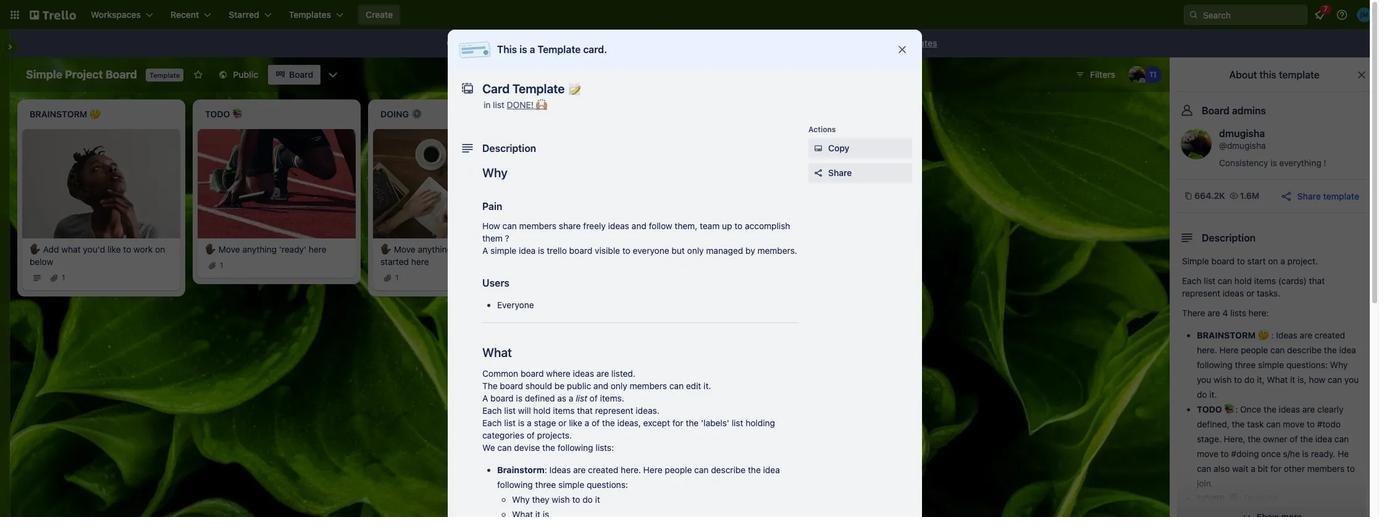 Task type: vqa. For each thing, say whether or not it's contained in the screenshot.
questions: inside : Ideas Are Created Here. Here People Can Describe The Idea Following Three Simple Questions: Why You Wish To Do It, What It Is, How Can You Do It.
yes



Task type: describe. For each thing, give the bounding box(es) containing it.
create button
[[358, 5, 400, 25]]

board link
[[268, 65, 321, 85]]

up
[[722, 221, 732, 231]]

1 vertical spatial each
[[483, 405, 502, 416]]

explore more templates link
[[833, 33, 945, 53]]

this is a template card.
[[497, 44, 607, 55]]

open information menu image
[[1336, 9, 1349, 21]]

are inside : once the ideas are clearly defined, the task can move to #todo stage. here, the owner of the idea can move to #doing once s/he is ready. he can also wait a bit for other members to join.
[[1303, 404, 1315, 415]]

to inside ✋🏿 move anything from doing to done here
[[676, 244, 684, 254]]

this for this is a template card.
[[497, 44, 517, 55]]

ideas inside how can members share freely ideas and follow them, team up to accomplish them ? a simple idea is trello board visible to everyone but only managed by members.
[[608, 221, 629, 231]]

common
[[483, 368, 518, 379]]

can inside each list can hold items (cards) that represent ideas or tasks.
[[1218, 276, 1233, 286]]

how can members share freely ideas and follow them, team up to accomplish them ? a simple idea is trello board visible to everyone but only managed by members.
[[483, 221, 798, 256]]

actions
[[809, 125, 836, 134]]

trello
[[547, 245, 567, 256]]

simple inside how can members share freely ideas and follow them, team up to accomplish them ? a simple idea is trello board visible to everyone but only managed by members.
[[491, 245, 517, 256]]

done! 🙌🏽 link
[[507, 99, 547, 110]]

explore more templates
[[841, 38, 937, 48]]

✋🏿 move anything that is actually started here link
[[381, 243, 524, 268]]

list right in
[[493, 99, 505, 110]]

bit
[[1258, 463, 1269, 474]]

clearly
[[1318, 404, 1344, 415]]

for inside common board where ideas are listed. the board should be public and only members can edit it. a board is defined as a list of items. each list will hold items that represent ideas. each list is a stage or like a of the ideas, except for the 'labels' list holding categories of projects. we can devise the following lists:
[[673, 418, 684, 428]]

why for why
[[483, 166, 508, 180]]

in list done! 🙌🏽
[[484, 99, 547, 110]]

is inside ✋🏿 move anything that is actually started here
[[473, 244, 479, 254]]

project.
[[1288, 256, 1318, 266]]

idea inside : ideas are created here. here people can describe the idea following three simple questions: why you wish to do it, what it is, how can you do it.
[[1340, 345, 1357, 355]]

that inside ✋🏿 move anything that is actually started here
[[455, 244, 470, 254]]

here:
[[1249, 308, 1269, 318]]

to up also
[[1221, 449, 1229, 459]]

this for this is a public template for anyone on the internet to copy.
[[459, 38, 476, 48]]

to inside : ideas are created here. here people can describe the idea following three simple questions: why you wish to do it, what it is, how can you do it.
[[1234, 374, 1243, 385]]

idea inside how can members share freely ideas and follow them, team up to accomplish them ? a simple idea is trello board visible to everyone but only managed by members.
[[519, 245, 536, 256]]

4
[[1223, 308, 1228, 318]]

lists
[[1231, 308, 1247, 318]]

1 for ✋🏿 move anything 'ready' here
[[220, 261, 223, 270]]

description for board
[[1202, 232, 1256, 243]]

more
[[874, 38, 895, 48]]

doing
[[651, 244, 673, 254]]

to left start
[[1237, 256, 1245, 266]]

why they wish to do it
[[512, 494, 600, 505]]

also
[[1214, 463, 1230, 474]]

defined,
[[1197, 419, 1230, 429]]

to down he
[[1347, 463, 1355, 474]]

dmugisha link
[[1220, 128, 1266, 139]]

: for brainstorm 🤔
[[1272, 330, 1274, 340]]

0 horizontal spatial move
[[1197, 449, 1219, 459]]

idea inside : once the ideas are clearly defined, the task can move to #todo stage. here, the owner of the idea can move to #doing once s/he is ready. he can also wait a bit for other members to join.
[[1316, 434, 1333, 444]]

there
[[1183, 308, 1206, 318]]

✋🏿 for ✋🏿 add what you'd like to work on below
[[30, 244, 41, 254]]

: once the ideas are clearly defined, the task can move to #todo stage. here, the owner of the idea can move to #doing once s/he is ready. he can also wait a bit for other members to join.
[[1197, 404, 1355, 489]]

where
[[546, 368, 571, 379]]

add
[[43, 244, 59, 254]]

to left #todo
[[1307, 419, 1315, 429]]

you'd
[[83, 244, 105, 254]]

idea inside : ideas are created here. here people can describe the idea following three simple questions:
[[763, 465, 780, 475]]

it inside : ideas are created here. here people can describe the idea following three simple questions: why you wish to do it, what it is, how can you do it.
[[1291, 374, 1296, 385]]

here for ✋🏿 move anything from doing to done here
[[578, 256, 596, 267]]

about this template
[[1230, 69, 1320, 80]]

the down "projects." on the left bottom
[[543, 442, 555, 453]]

✋🏿 for ✋🏿 move anything 'ready' here
[[205, 244, 216, 254]]

board for board admins
[[1202, 105, 1230, 116]]

or inside common board where ideas are listed. the board should be public and only members can edit it. a board is defined as a list of items. each list will hold items that represent ideas. each list is a stage or like a of the ideas, except for the 'labels' list holding categories of projects. we can devise the following lists:
[[559, 418, 567, 428]]

that inside common board where ideas are listed. the board should be public and only members can edit it. a board is defined as a list of items. each list will hold items that represent ideas. each list is a stage or like a of the ideas, except for the 'labels' list holding categories of projects. we can devise the following lists:
[[577, 405, 593, 416]]

common board where ideas are listed. the board should be public and only members can edit it. a board is defined as a list of items. each list will hold items that represent ideas. each list is a stage or like a of the ideas, except for the 'labels' list holding categories of projects. we can devise the following lists:
[[483, 368, 775, 453]]

listed.
[[612, 368, 636, 379]]

and inside how can members share freely ideas and follow them, team up to accomplish them ? a simple idea is trello board visible to everyone but only managed by members.
[[632, 221, 647, 231]]

there are 4 lists here:
[[1183, 308, 1269, 318]]

here for brainstorm 🤔
[[1220, 345, 1239, 355]]

only inside common board where ideas are listed. the board should be public and only members can edit it. a board is defined as a list of items. each list will hold items that represent ideas. each list is a stage or like a of the ideas, except for the 'labels' list holding categories of projects. we can devise the following lists:
[[611, 381, 628, 391]]

here. for brainstorm
[[621, 465, 641, 475]]

and inside common board where ideas are listed. the board should be public and only members can edit it. a board is defined as a list of items. each list will hold items that represent ideas. each list is a stage or like a of the ideas, except for the 'labels' list holding categories of projects. we can devise the following lists:
[[594, 381, 609, 391]]

that inside each list can hold items (cards) that represent ideas or tasks.
[[1310, 276, 1325, 286]]

2 vertical spatial on
[[1269, 256, 1279, 266]]

dmugisha @dmugisha
[[1220, 128, 1266, 151]]

users
[[483, 277, 510, 289]]

copy.
[[674, 38, 695, 48]]

members inside : once the ideas are clearly defined, the task can move to #todo stage. here, the owner of the idea can move to #doing once s/he is ready. he can also wait a bit for other members to join.
[[1308, 463, 1345, 474]]

brainstorm
[[1197, 330, 1256, 340]]

'ready'
[[279, 244, 307, 254]]

wish inside : ideas are created here. here people can describe the idea following three simple questions: why you wish to do it, what it is, how can you do it.
[[1214, 374, 1232, 385]]

primary element
[[0, 0, 1380, 30]]

devise
[[514, 442, 540, 453]]

jeremy miller (jeremymiller198) image
[[1357, 7, 1372, 22]]

each inside each list can hold items (cards) that represent ideas or tasks.
[[1183, 276, 1202, 286]]

: ideas are created here. here people can describe the idea following three simple questions: why you wish to do it, what it is, how can you do it.
[[1197, 330, 1359, 400]]

following for brainstorm
[[497, 479, 533, 490]]

: left the ongoing at the right bottom of page
[[1239, 493, 1242, 504]]

the down task
[[1248, 434, 1261, 444]]

stage.
[[1197, 434, 1222, 444]]

0 horizontal spatial template
[[150, 71, 180, 79]]

public button
[[211, 65, 266, 85]]

2 you from the left
[[1345, 374, 1359, 385]]

ideas inside : once the ideas are clearly defined, the task can move to #todo stage. here, the owner of the idea can move to #doing once s/he is ready. he can also wait a bit for other members to join.
[[1279, 404, 1301, 415]]

ideas inside each list can hold items (cards) that represent ideas or tasks.
[[1223, 288, 1244, 298]]

each list can hold items (cards) that represent ideas or tasks.
[[1183, 276, 1325, 298]]

about
[[1230, 69, 1257, 80]]

board inside how can members share freely ideas and follow them, team up to accomplish them ? a simple idea is trello board visible to everyone but only managed by members.
[[569, 245, 593, 256]]

template inside button
[[1324, 191, 1360, 201]]

following for brainstorm 🤔
[[1197, 360, 1233, 370]]

share button
[[809, 163, 913, 183]]

list inside each list can hold items (cards) that represent ideas or tasks.
[[1204, 276, 1216, 286]]

1 vertical spatial it
[[595, 494, 600, 505]]

share
[[559, 221, 581, 231]]

represent inside each list can hold items (cards) that represent ideas or tasks.
[[1183, 288, 1221, 298]]

0 vertical spatial for
[[558, 38, 569, 48]]

is,
[[1298, 374, 1307, 385]]

of up devise
[[527, 430, 535, 441]]

dmugisha (dmugisha) image
[[1129, 66, 1146, 83]]

the up here,
[[1232, 419, 1245, 429]]

hold inside common board where ideas are listed. the board should be public and only members can edit it. a board is defined as a list of items. each list will hold items that represent ideas. each list is a stage or like a of the ideas, except for the 'labels' list holding categories of projects. we can devise the following lists:
[[533, 405, 551, 416]]

create for create board from template
[[710, 38, 737, 48]]

it. inside : ideas are created here. here people can describe the idea following three simple questions: why you wish to do it, what it is, how can you do it.
[[1210, 389, 1217, 400]]

anyone
[[572, 38, 601, 48]]

share template
[[1298, 191, 1360, 201]]

but
[[672, 245, 685, 256]]

brainstorm
[[497, 465, 545, 475]]

move for ✋🏿 move anything from doing to done here
[[569, 244, 591, 254]]

we
[[483, 442, 495, 453]]

a inside common board where ideas are listed. the board should be public and only members can edit it. a board is defined as a list of items. each list will hold items that represent ideas. each list is a stage or like a of the ideas, except for the 'labels' list holding categories of projects. we can devise the following lists:
[[483, 393, 488, 403]]

664.2k
[[1195, 190, 1226, 201]]

describe for : ideas are created here. here people can describe the idea following three simple questions:
[[711, 465, 746, 475]]

0 vertical spatial move
[[1283, 419, 1305, 429]]

to right they
[[572, 494, 580, 505]]

ideas inside common board where ideas are listed. the board should be public and only members can edit it. a board is defined as a list of items. each list will hold items that represent ideas. each list is a stage or like a of the ideas, except for the 'labels' list holding categories of projects. we can devise the following lists:
[[573, 368, 594, 379]]

consistency
[[1220, 158, 1269, 168]]

members inside how can members share freely ideas and follow them, team up to accomplish them ? a simple idea is trello board visible to everyone but only managed by members.
[[519, 221, 557, 231]]

freely
[[583, 221, 606, 231]]

can inside : ideas are created here. here people can describe the idea following three simple questions:
[[695, 465, 709, 475]]

✋🏿 move anything from doing to done here link
[[556, 243, 699, 268]]

here for ✋🏿 move anything that is actually started here
[[411, 256, 429, 267]]

below
[[30, 256, 53, 267]]

0 horizontal spatial 1
[[62, 273, 65, 282]]

following inside common board where ideas are listed. the board should be public and only members can edit it. a board is defined as a list of items. each list will hold items that represent ideas. each list is a stage or like a of the ideas, except for the 'labels' list holding categories of projects. we can devise the following lists:
[[558, 442, 593, 453]]

in
[[484, 99, 491, 110]]

he
[[1338, 449, 1349, 459]]

join.
[[1197, 478, 1214, 489]]

ongoing
[[1244, 493, 1278, 504]]

board admins
[[1202, 105, 1266, 116]]

why for why they wish to do it
[[512, 494, 530, 505]]

this card is a template.
[[571, 317, 652, 327]]

board inside text field
[[106, 68, 137, 81]]

1 horizontal spatial from
[[766, 38, 785, 48]]

create for create
[[366, 9, 393, 20]]

like inside ✋🏿 add what you'd like to work on below
[[107, 244, 121, 254]]

to right up
[[735, 221, 743, 231]]

are inside : ideas are created here. here people can describe the idea following three simple questions:
[[573, 465, 586, 475]]

stage
[[534, 418, 556, 428]]

sm image for this is a public template for anyone on the internet to copy.
[[445, 38, 457, 50]]

0 horizontal spatial public
[[494, 38, 519, 48]]

list up categories
[[504, 418, 516, 428]]

people for : ideas are created here. here people can describe the idea following three simple questions: why you wish to do it, what it is, how can you do it.
[[1241, 345, 1269, 355]]

of up lists:
[[592, 418, 600, 428]]

done!
[[507, 99, 534, 110]]

categories
[[483, 430, 525, 441]]

🙌🏽
[[536, 99, 547, 110]]

on for work
[[155, 244, 165, 254]]

holding
[[746, 418, 775, 428]]

them,
[[675, 221, 698, 231]]

1 vertical spatial do
[[1197, 389, 1208, 400]]

the left 'labels'
[[686, 418, 699, 428]]

started
[[381, 256, 409, 267]]

anything for from
[[593, 244, 628, 254]]

1 for ✋🏿 move anything that is actually started here
[[395, 273, 399, 282]]

doing ⚙️ : ongoing
[[1197, 493, 1278, 504]]

2 horizontal spatial do
[[1245, 374, 1255, 385]]

only inside how can members share freely ideas and follow them, team up to accomplish them ? a simple idea is trello board visible to everyone but only managed by members.
[[687, 245, 704, 256]]

ideas,
[[617, 418, 641, 428]]

here inside "link"
[[309, 244, 327, 254]]

what
[[61, 244, 81, 254]]

actually
[[482, 244, 513, 254]]

except
[[644, 418, 670, 428]]

why inside : ideas are created here. here people can describe the idea following three simple questions: why you wish to do it, what it is, how can you do it.
[[1331, 360, 1348, 370]]



Task type: locate. For each thing, give the bounding box(es) containing it.
0 horizontal spatial ideas
[[550, 465, 571, 475]]

1 horizontal spatial only
[[687, 245, 704, 256]]

simple up why they wish to do it
[[559, 479, 585, 490]]

follow
[[649, 221, 673, 231]]

can inside how can members share freely ideas and follow them, team up to accomplish them ? a simple idea is trello board visible to everyone but only managed by members.
[[503, 221, 517, 231]]

only down listed.
[[611, 381, 628, 391]]

2 a from the top
[[483, 393, 488, 403]]

filters
[[1090, 69, 1116, 80]]

this
[[1260, 69, 1277, 80]]

project
[[65, 68, 103, 81]]

simple for simple board to start on a project.
[[1183, 256, 1210, 266]]

0 vertical spatial here.
[[1197, 345, 1218, 355]]

start
[[1248, 256, 1266, 266]]

questions: down lists:
[[587, 479, 628, 490]]

like inside common board where ideas are listed. the board should be public and only members can edit it. a board is defined as a list of items. each list will hold items that represent ideas. each list is a stage or like a of the ideas, except for the 'labels' list holding categories of projects. we can devise the following lists:
[[569, 418, 583, 428]]

on right anyone in the left top of the page
[[603, 38, 613, 48]]

0 vertical spatial simple
[[491, 245, 517, 256]]

here down brainstorm
[[1220, 345, 1239, 355]]

2 horizontal spatial following
[[1197, 360, 1233, 370]]

this is a public template for anyone on the internet to copy.
[[459, 38, 695, 48]]

0 vertical spatial here
[[1220, 345, 1239, 355]]

simple board to start on a project.
[[1183, 256, 1318, 266]]

0 horizontal spatial simple
[[491, 245, 517, 256]]

represent up "there"
[[1183, 288, 1221, 298]]

wish right they
[[552, 494, 570, 505]]

template left card.
[[538, 44, 581, 55]]

are left listed.
[[597, 368, 609, 379]]

2 vertical spatial each
[[483, 418, 502, 428]]

idea left trello
[[519, 245, 536, 256]]

0 horizontal spatial it.
[[704, 381, 711, 391]]

1 horizontal spatial move
[[394, 244, 416, 254]]

0 horizontal spatial members
[[519, 221, 557, 231]]

1 horizontal spatial you
[[1345, 374, 1359, 385]]

1 horizontal spatial share
[[1298, 191, 1321, 201]]

is
[[479, 38, 485, 48], [520, 44, 527, 55], [1271, 158, 1277, 168], [473, 244, 479, 254], [538, 245, 545, 256], [605, 317, 611, 327], [516, 393, 523, 403], [518, 418, 525, 428], [1303, 449, 1309, 459]]

of left items.
[[590, 393, 598, 403]]

public
[[233, 69, 258, 80]]

the inside : ideas are created here. here people can describe the idea following three simple questions:
[[748, 465, 761, 475]]

1 horizontal spatial here
[[411, 256, 429, 267]]

description down in list done! 🙌🏽
[[483, 143, 536, 154]]

here
[[1220, 345, 1239, 355], [644, 465, 663, 475]]

each up categories
[[483, 418, 502, 428]]

0 vertical spatial following
[[1197, 360, 1233, 370]]

1 horizontal spatial it.
[[1210, 389, 1217, 400]]

✋🏿 add what you'd like to work on below link
[[30, 243, 173, 268]]

simple up "there"
[[1183, 256, 1210, 266]]

✋🏿 for ✋🏿 move anything that is actually started here
[[381, 244, 392, 254]]

1 horizontal spatial board
[[289, 69, 313, 80]]

0 horizontal spatial anything
[[243, 244, 277, 254]]

sm image inside copy link
[[812, 142, 825, 154]]

ready.
[[1312, 449, 1336, 459]]

ideas up lists
[[1223, 288, 1244, 298]]

1 horizontal spatial simple
[[559, 479, 585, 490]]

⚙️
[[1228, 493, 1239, 504]]

to left work
[[123, 244, 131, 254]]

members inside common board where ideas are listed. the board should be public and only members can edit it. a board is defined as a list of items. each list will hold items that represent ideas. each list is a stage or like a of the ideas, except for the 'labels' list holding categories of projects. we can devise the following lists:
[[630, 381, 667, 391]]

dmugisha (dmugisha) image
[[1181, 129, 1212, 159]]

the inside : ideas are created here. here people can describe the idea following three simple questions: why you wish to do it, what it is, how can you do it.
[[1324, 345, 1337, 355]]

1 horizontal spatial hold
[[1235, 276, 1252, 286]]

or inside each list can hold items (cards) that represent ideas or tasks.
[[1247, 288, 1255, 298]]

: for todo 📚
[[1236, 404, 1238, 415]]

✋🏿 inside "link"
[[205, 244, 216, 254]]

a down them
[[483, 245, 488, 256]]

represent
[[1183, 288, 1221, 298], [595, 405, 634, 416]]

projects.
[[537, 430, 572, 441]]

1 horizontal spatial three
[[1235, 360, 1256, 370]]

None text field
[[476, 78, 884, 100]]

members
[[519, 221, 557, 231], [630, 381, 667, 391], [1308, 463, 1345, 474]]

1 vertical spatial move
[[1197, 449, 1219, 459]]

move inside ✋🏿 move anything from doing to done here
[[569, 244, 591, 254]]

here. inside : ideas are created here. here people can describe the idea following three simple questions: why you wish to do it, what it is, how can you do it.
[[1197, 345, 1218, 355]]

?
[[505, 233, 510, 243]]

you
[[1197, 374, 1212, 385], [1345, 374, 1359, 385]]

for right except
[[673, 418, 684, 428]]

items down as
[[553, 405, 575, 416]]

'labels'
[[701, 418, 730, 428]]

on
[[603, 38, 613, 48], [155, 244, 165, 254], [1269, 256, 1279, 266]]

following down brainstorm
[[1197, 360, 1233, 370]]

1 vertical spatial members
[[630, 381, 667, 391]]

todo 📚
[[1197, 404, 1236, 415]]

wish up todo 📚
[[1214, 374, 1232, 385]]

why up pain
[[483, 166, 508, 180]]

questions:
[[1287, 360, 1328, 370], [587, 479, 628, 490]]

0 horizontal spatial do
[[583, 494, 593, 505]]

from inside ✋🏿 move anything from doing to done here
[[630, 244, 649, 254]]

0 vertical spatial sm image
[[445, 38, 457, 50]]

1 ✋🏿 from the left
[[30, 244, 41, 254]]

work
[[134, 244, 153, 254]]

share inside share 'button'
[[828, 167, 852, 178]]

sm image
[[445, 38, 457, 50], [812, 142, 825, 154]]

here. inside : ideas are created here. here people can describe the idea following three simple questions:
[[621, 465, 641, 475]]

Search field
[[1199, 6, 1307, 24]]

1 move from the left
[[219, 244, 240, 254]]

3 ✋🏿 from the left
[[381, 244, 392, 254]]

share down everything
[[1298, 191, 1321, 201]]

0 horizontal spatial from
[[630, 244, 649, 254]]

anything inside "link"
[[243, 244, 277, 254]]

tasks.
[[1257, 288, 1281, 298]]

3 anything from the left
[[593, 244, 628, 254]]

0 horizontal spatial what
[[483, 345, 512, 360]]

4 ✋🏿 from the left
[[556, 244, 567, 254]]

board right the project
[[106, 68, 137, 81]]

back to home image
[[30, 5, 76, 25]]

0 vertical spatial three
[[1235, 360, 1256, 370]]

created inside : ideas are created here. here people can describe the idea following three simple questions: why you wish to do it, what it is, how can you do it.
[[1315, 330, 1346, 340]]

items up tasks.
[[1255, 276, 1276, 286]]

people for : ideas are created here. here people can describe the idea following three simple questions:
[[665, 465, 692, 475]]

0 horizontal spatial you
[[1197, 374, 1212, 385]]

describe
[[1288, 345, 1322, 355], [711, 465, 746, 475]]

trello inspiration (inspiringtaco) image
[[1145, 66, 1162, 83]]

created for brainstorm
[[588, 465, 619, 475]]

0 horizontal spatial it
[[595, 494, 600, 505]]

ideas up why they wish to do it
[[550, 465, 571, 475]]

doing
[[1197, 493, 1226, 504]]

to inside ✋🏿 add what you'd like to work on below
[[123, 244, 131, 254]]

2 vertical spatial simple
[[559, 479, 585, 490]]

0 horizontal spatial created
[[588, 465, 619, 475]]

1 horizontal spatial template
[[538, 44, 581, 55]]

1 vertical spatial three
[[535, 479, 556, 490]]

1 horizontal spatial this
[[497, 44, 517, 55]]

only right but
[[687, 245, 704, 256]]

0 horizontal spatial and
[[594, 381, 609, 391]]

you right how
[[1345, 374, 1359, 385]]

and
[[632, 221, 647, 231], [594, 381, 609, 391]]

#todo
[[1318, 419, 1341, 429]]

1 you from the left
[[1197, 374, 1212, 385]]

1 horizontal spatial what
[[1267, 374, 1288, 385]]

0 vertical spatial like
[[107, 244, 121, 254]]

1 vertical spatial created
[[588, 465, 619, 475]]

hold inside each list can hold items (cards) that represent ideas or tasks.
[[1235, 276, 1252, 286]]

move inside "link"
[[219, 244, 240, 254]]

0 horizontal spatial only
[[611, 381, 628, 391]]

: up they
[[545, 465, 547, 475]]

0 horizontal spatial describe
[[711, 465, 746, 475]]

everyone
[[633, 245, 669, 256]]

2 horizontal spatial on
[[1269, 256, 1279, 266]]

: inside : ideas are created here. here people can describe the idea following three simple questions: why you wish to do it, what it is, how can you do it.
[[1272, 330, 1274, 340]]

owner
[[1263, 434, 1288, 444]]

template left anyone in the left top of the page
[[521, 38, 556, 48]]

1 horizontal spatial description
[[1202, 232, 1256, 243]]

1 vertical spatial create
[[710, 38, 737, 48]]

here inside : ideas are created here. here people can describe the idea following three simple questions: why you wish to do it, what it is, how can you do it.
[[1220, 345, 1239, 355]]

0 horizontal spatial description
[[483, 143, 536, 154]]

board
[[740, 38, 764, 48], [569, 245, 593, 256], [1212, 256, 1235, 266], [521, 368, 544, 379], [500, 381, 523, 391], [491, 393, 514, 403]]

the
[[615, 38, 628, 48], [1324, 345, 1337, 355], [1264, 404, 1277, 415], [602, 418, 615, 428], [686, 418, 699, 428], [1232, 419, 1245, 429], [1248, 434, 1261, 444], [1301, 434, 1314, 444], [543, 442, 555, 453], [748, 465, 761, 475]]

simple for simple project board
[[26, 68, 62, 81]]

: inside : once the ideas are clearly defined, the task can move to #todo stage. here, the owner of the idea can move to #doing once s/he is ready. he can also wait a bit for other members to join.
[[1236, 404, 1238, 415]]

here for brainstorm
[[644, 465, 663, 475]]

you up "todo"
[[1197, 374, 1212, 385]]

here. for brainstorm 🤔
[[1197, 345, 1218, 355]]

simple inside : ideas are created here. here people can describe the idea following three simple questions:
[[559, 479, 585, 490]]

created up how
[[1315, 330, 1346, 340]]

items inside common board where ideas are listed. the board should be public and only members can edit it. a board is defined as a list of items. each list will hold items that represent ideas. each list is a stage or like a of the ideas, except for the 'labels' list holding categories of projects. we can devise the following lists:
[[553, 405, 575, 416]]

: left once
[[1236, 404, 1238, 415]]

0 horizontal spatial represent
[[595, 405, 634, 416]]

the right once
[[1264, 404, 1277, 415]]

template right "this"
[[1279, 69, 1320, 80]]

following inside : ideas are created here. here people can describe the idea following three simple questions: why you wish to do it, what it is, how can you do it.
[[1197, 360, 1233, 370]]

1 vertical spatial represent
[[595, 405, 634, 416]]

questions: for brainstorm
[[587, 479, 628, 490]]

0 vertical spatial ideas
[[1277, 330, 1298, 340]]

share for share template
[[1298, 191, 1321, 201]]

0 vertical spatial that
[[455, 244, 470, 254]]

ideas inside : ideas are created here. here people can describe the idea following three simple questions:
[[550, 465, 571, 475]]

1 horizontal spatial move
[[1283, 419, 1305, 429]]

here. down brainstorm
[[1197, 345, 1218, 355]]

is inside : once the ideas are clearly defined, the task can move to #todo stage. here, the owner of the idea can move to #doing once s/he is ready. he can also wait a bit for other members to join.
[[1303, 449, 1309, 459]]

search image
[[1189, 10, 1199, 20]]

1 a from the top
[[483, 245, 488, 256]]

here inside ✋🏿 move anything that is actually started here
[[411, 256, 429, 267]]

anything inside ✋🏿 move anything from doing to done here
[[593, 244, 628, 254]]

do
[[1245, 374, 1255, 385], [1197, 389, 1208, 400], [583, 494, 593, 505]]

only
[[687, 245, 704, 256], [611, 381, 628, 391]]

sm image for copy
[[812, 142, 825, 154]]

0 vertical spatial what
[[483, 345, 512, 360]]

items inside each list can hold items (cards) that represent ideas or tasks.
[[1255, 276, 1276, 286]]

1 down started
[[395, 273, 399, 282]]

0 vertical spatial template
[[538, 44, 581, 55]]

created for brainstorm 🤔
[[1315, 330, 1346, 340]]

to left the copy.
[[664, 38, 672, 48]]

0 vertical spatial people
[[1241, 345, 1269, 355]]

ideas for brainstorm 🤔
[[1277, 330, 1298, 340]]

on for anyone
[[603, 38, 613, 48]]

1 vertical spatial that
[[1310, 276, 1325, 286]]

questions: inside : ideas are created here. here people can describe the idea following three simple questions:
[[587, 479, 628, 490]]

everyone
[[497, 300, 534, 310]]

create inside "button"
[[366, 9, 393, 20]]

board for board
[[289, 69, 313, 80]]

1 vertical spatial or
[[559, 418, 567, 428]]

1 horizontal spatial people
[[1241, 345, 1269, 355]]

2 move from the left
[[394, 244, 416, 254]]

1 vertical spatial public
[[567, 381, 591, 391]]

will
[[518, 405, 531, 416]]

a down the
[[483, 393, 488, 403]]

Board name text field
[[20, 65, 143, 85]]

it. up todo 📚
[[1210, 389, 1217, 400]]

copy
[[828, 143, 850, 153]]

0 horizontal spatial following
[[497, 479, 533, 490]]

0 horizontal spatial sm image
[[445, 38, 457, 50]]

simple up it,
[[1259, 360, 1285, 370]]

what inside : ideas are created here. here people can describe the idea following three simple questions: why you wish to do it, what it is, how can you do it.
[[1267, 374, 1288, 385]]

0 vertical spatial or
[[1247, 288, 1255, 298]]

0 horizontal spatial hold
[[533, 405, 551, 416]]

here. down ideas,
[[621, 465, 641, 475]]

0 horizontal spatial three
[[535, 479, 556, 490]]

it,
[[1257, 374, 1265, 385]]

0 horizontal spatial people
[[665, 465, 692, 475]]

is inside how can members share freely ideas and follow them, team up to accomplish them ? a simple idea is trello board visible to everyone but only managed by members.
[[538, 245, 545, 256]]

list right 'labels'
[[732, 418, 744, 428]]

share for share
[[828, 167, 852, 178]]

simple for : ideas are created here. here people can describe the idea following three simple questions:
[[559, 479, 585, 490]]

a inside how can members share freely ideas and follow them, team up to accomplish them ? a simple idea is trello board visible to everyone but only managed by members.
[[483, 245, 488, 256]]

for left anyone in the left top of the page
[[558, 38, 569, 48]]

1 vertical spatial here.
[[621, 465, 641, 475]]

what right it,
[[1267, 374, 1288, 385]]

✋🏿 inside ✋🏿 move anything that is actually started here
[[381, 244, 392, 254]]

0 vertical spatial wish
[[1214, 374, 1232, 385]]

and left follow
[[632, 221, 647, 231]]

members up trello
[[519, 221, 557, 231]]

consistency is everything !
[[1220, 158, 1327, 168]]

ideas down 'is,'
[[1279, 404, 1301, 415]]

pain
[[483, 201, 502, 212]]

for inside : once the ideas are clearly defined, the task can move to #todo stage. here, the owner of the idea can move to #doing once s/he is ready. he can also wait a bit for other members to join.
[[1271, 463, 1282, 474]]

0 horizontal spatial on
[[155, 244, 165, 254]]

move for ✋🏿 move anything 'ready' here
[[219, 244, 240, 254]]

2 vertical spatial that
[[577, 405, 593, 416]]

on right work
[[155, 244, 165, 254]]

0 horizontal spatial board
[[106, 68, 137, 81]]

describe inside : ideas are created here. here people can describe the idea following three simple questions:
[[711, 465, 746, 475]]

: inside : ideas are created here. here people can describe the idea following three simple questions:
[[545, 465, 547, 475]]

public inside common board where ideas are listed. the board should be public and only members can edit it. a board is defined as a list of items. each list will hold items that represent ideas. each list is a stage or like a of the ideas, except for the 'labels' list holding categories of projects. we can devise the following lists:
[[567, 381, 591, 391]]

ideas right 🤔
[[1277, 330, 1298, 340]]

how
[[483, 221, 500, 231]]

on inside ✋🏿 add what you'd like to work on below
[[155, 244, 165, 254]]

each down the
[[483, 405, 502, 416]]

following down the 'brainstorm'
[[497, 479, 533, 490]]

the left ideas,
[[602, 418, 615, 428]]

like right you'd
[[107, 244, 121, 254]]

are inside common board where ideas are listed. the board should be public and only members can edit it. a board is defined as a list of items. each list will hold items that represent ideas. each list is a stage or like a of the ideas, except for the 'labels' list holding categories of projects. we can devise the following lists:
[[597, 368, 609, 379]]

simple inside : ideas are created here. here people can describe the idea following three simple questions: why you wish to do it, what it is, how can you do it.
[[1259, 360, 1285, 370]]

✋🏿 for ✋🏿 move anything from doing to done here
[[556, 244, 567, 254]]

0 horizontal spatial create
[[366, 9, 393, 20]]

0 horizontal spatial here
[[309, 244, 327, 254]]

idea up the clearly on the bottom of the page
[[1340, 345, 1357, 355]]

each up "there"
[[1183, 276, 1202, 286]]

describe for : ideas are created here. here people can describe the idea following three simple questions: why you wish to do it, what it is, how can you do it.
[[1288, 345, 1322, 355]]

represent inside common board where ideas are listed. the board should be public and only members can edit it. a board is defined as a list of items. each list will hold items that represent ideas. each list is a stage or like a of the ideas, except for the 'labels' list holding categories of projects. we can devise the following lists:
[[595, 405, 634, 416]]

1 vertical spatial following
[[558, 442, 593, 453]]

three
[[1235, 360, 1256, 370], [535, 479, 556, 490]]

2 horizontal spatial 1
[[395, 273, 399, 282]]

0 horizontal spatial wish
[[552, 494, 570, 505]]

what up common
[[483, 345, 512, 360]]

items
[[1255, 276, 1276, 286], [553, 405, 575, 416]]

do left it,
[[1245, 374, 1255, 385]]

1 vertical spatial on
[[155, 244, 165, 254]]

three inside : ideas are created here. here people can describe the idea following three simple questions:
[[535, 479, 556, 490]]

it. inside common board where ideas are listed. the board should be public and only members can edit it. a board is defined as a list of items. each list will hold items that represent ideas. each list is a stage or like a of the ideas, except for the 'labels' list holding categories of projects. we can devise the following lists:
[[704, 381, 711, 391]]

0 horizontal spatial move
[[219, 244, 240, 254]]

1 down what
[[62, 273, 65, 282]]

to right doing
[[676, 244, 684, 254]]

or up "projects." on the left bottom
[[559, 418, 567, 428]]

1 vertical spatial only
[[611, 381, 628, 391]]

it
[[1291, 374, 1296, 385], [595, 494, 600, 505]]

three down brainstorm 🤔
[[1235, 360, 1256, 370]]

people inside : ideas are created here. here people can describe the idea following three simple questions:
[[665, 465, 692, 475]]

create board from template
[[710, 38, 823, 48]]

create
[[366, 9, 393, 20], [710, 38, 737, 48]]

are left the clearly on the bottom of the page
[[1303, 404, 1315, 415]]

template.
[[619, 317, 652, 327]]

visible
[[595, 245, 620, 256]]

star or unstar board image
[[194, 70, 203, 80]]

1 anything from the left
[[243, 244, 277, 254]]

2 vertical spatial why
[[512, 494, 530, 505]]

are up why they wish to do it
[[573, 465, 586, 475]]

move
[[1283, 419, 1305, 429], [1197, 449, 1219, 459]]

of inside : once the ideas are clearly defined, the task can move to #todo stage. here, the owner of the idea can move to #doing once s/he is ready. he can also wait a bit for other members to join.
[[1290, 434, 1298, 444]]

todo
[[1197, 404, 1223, 415]]

the left internet
[[615, 38, 628, 48]]

the up "ready."
[[1301, 434, 1314, 444]]

🤔
[[1258, 330, 1269, 340]]

it left 'is,'
[[1291, 374, 1296, 385]]

ideas for brainstorm
[[550, 465, 571, 475]]

here inside : ideas are created here. here people can describe the idea following three simple questions:
[[644, 465, 663, 475]]

0 vertical spatial a
[[483, 245, 488, 256]]

are inside : ideas are created here. here people can describe the idea following three simple questions: why you wish to do it, what it is, how can you do it.
[[1300, 330, 1313, 340]]

1 horizontal spatial members
[[630, 381, 667, 391]]

people inside : ideas are created here. here people can describe the idea following three simple questions: why you wish to do it, what it is, how can you do it.
[[1241, 345, 1269, 355]]

✋🏿 inside ✋🏿 add what you'd like to work on below
[[30, 244, 41, 254]]

on right start
[[1269, 256, 1279, 266]]

list up there are 4 lists here:
[[1204, 276, 1216, 286]]

what
[[483, 345, 512, 360], [1267, 374, 1288, 385]]

description
[[483, 143, 536, 154], [1202, 232, 1256, 243]]

idea down holding at bottom
[[763, 465, 780, 475]]

to
[[664, 38, 672, 48], [735, 221, 743, 231], [123, 244, 131, 254], [676, 244, 684, 254], [623, 245, 631, 256], [1237, 256, 1245, 266], [1234, 374, 1243, 385], [1307, 419, 1315, 429], [1221, 449, 1229, 459], [1347, 463, 1355, 474], [572, 494, 580, 505]]

s/he
[[1284, 449, 1300, 459]]

: ideas are created here. here people can describe the idea following three simple questions:
[[497, 465, 780, 490]]

here.
[[1197, 345, 1218, 355], [621, 465, 641, 475]]

wish
[[1214, 374, 1232, 385], [552, 494, 570, 505]]

board inside create board from template link
[[740, 38, 764, 48]]

0 horizontal spatial simple
[[26, 68, 62, 81]]

lists:
[[596, 442, 614, 453]]

team
[[700, 221, 720, 231]]

2 horizontal spatial members
[[1308, 463, 1345, 474]]

7 notifications image
[[1313, 7, 1328, 22]]

do right they
[[583, 494, 593, 505]]

move for ✋🏿 move anything that is actually started here
[[394, 244, 416, 254]]

created inside : ideas are created here. here people can describe the idea following three simple questions:
[[588, 465, 619, 475]]

here right started
[[411, 256, 429, 267]]

0 horizontal spatial here
[[644, 465, 663, 475]]

!
[[1324, 158, 1327, 168]]

0 horizontal spatial items
[[553, 405, 575, 416]]

✋🏿 move anything 'ready' here link
[[205, 243, 348, 256]]

a inside : once the ideas are clearly defined, the task can move to #todo stage. here, the owner of the idea can move to #doing once s/he is ready. he can also wait a bit for other members to join.
[[1251, 463, 1256, 474]]

it. right the edit
[[704, 381, 711, 391]]

questions: for brainstorm 🤔
[[1287, 360, 1328, 370]]

simple project board
[[26, 68, 137, 81]]

items.
[[600, 393, 624, 403]]

are left 4
[[1208, 308, 1221, 318]]

2 anything from the left
[[418, 244, 452, 254]]

members down "ready."
[[1308, 463, 1345, 474]]

description for this
[[483, 143, 536, 154]]

simple inside "board name" text field
[[26, 68, 62, 81]]

defined
[[525, 393, 555, 403]]

1 horizontal spatial describe
[[1288, 345, 1322, 355]]

anything for 'ready'
[[243, 244, 277, 254]]

2 vertical spatial following
[[497, 479, 533, 490]]

1.6m
[[1240, 190, 1260, 201]]

this for this card is a template.
[[571, 317, 586, 327]]

should
[[526, 381, 552, 391]]

this
[[459, 38, 476, 48], [497, 44, 517, 55], [571, 317, 586, 327]]

simple for : ideas are created here. here people can describe the idea following three simple questions: why you wish to do it, what it is, how can you do it.
[[1259, 360, 1285, 370]]

three for brainstorm 🤔
[[1235, 360, 1256, 370]]

2 ✋🏿 from the left
[[205, 244, 216, 254]]

members.
[[758, 245, 798, 256]]

three for brainstorm
[[535, 479, 556, 490]]

template left explore on the right
[[787, 38, 823, 48]]

three inside : ideas are created here. here people can describe the idea following three simple questions: why you wish to do it, what it is, how can you do it.
[[1235, 360, 1256, 370]]

3 move from the left
[[569, 244, 591, 254]]

once
[[1262, 449, 1281, 459]]

managed
[[706, 245, 743, 256]]

list left the will
[[504, 405, 516, 416]]

0 vertical spatial items
[[1255, 276, 1276, 286]]

and up items.
[[594, 381, 609, 391]]

1 vertical spatial items
[[553, 405, 575, 416]]

the down holding at bottom
[[748, 465, 761, 475]]

1 horizontal spatial for
[[673, 418, 684, 428]]

as
[[557, 393, 567, 403]]

members up ideas.
[[630, 381, 667, 391]]

anything for that
[[418, 244, 452, 254]]

idea up "ready."
[[1316, 434, 1333, 444]]

ideas.
[[636, 405, 660, 416]]

✋🏿 inside ✋🏿 move anything from doing to done here
[[556, 244, 567, 254]]

share inside share template button
[[1298, 191, 1321, 201]]

move inside ✋🏿 move anything that is actually started here
[[394, 244, 416, 254]]

other
[[1284, 463, 1305, 474]]

1 horizontal spatial on
[[603, 38, 613, 48]]

(cards)
[[1279, 276, 1307, 286]]

1 down '✋🏿 move anything 'ready' here'
[[220, 261, 223, 270]]

0 vertical spatial and
[[632, 221, 647, 231]]

anything inside ✋🏿 move anything that is actually started here
[[418, 244, 452, 254]]

1 vertical spatial describe
[[711, 465, 746, 475]]

: for brainstorm
[[545, 465, 547, 475]]

here right 'ready'
[[309, 244, 327, 254]]

questions: inside : ideas are created here. here people can describe the idea following three simple questions: why you wish to do it, what it is, how can you do it.
[[1287, 360, 1328, 370]]

to right the visible
[[623, 245, 631, 256]]

0 vertical spatial hold
[[1235, 276, 1252, 286]]

following inside : ideas are created here. here people can describe the idea following three simple questions:
[[497, 479, 533, 490]]

describe inside : ideas are created here. here people can describe the idea following three simple questions: why you wish to do it, what it is, how can you do it.
[[1288, 345, 1322, 355]]

explore
[[841, 38, 871, 48]]

hold down defined
[[533, 405, 551, 416]]

hold down 'simple board to start on a project.' at right
[[1235, 276, 1252, 286]]

list right as
[[576, 393, 587, 403]]

1 horizontal spatial like
[[569, 418, 583, 428]]

here right "done" at the left of page
[[578, 256, 596, 267]]

customize views image
[[327, 69, 339, 81]]

0 horizontal spatial here.
[[621, 465, 641, 475]]

for right bit
[[1271, 463, 1282, 474]]

1 vertical spatial what
[[1267, 374, 1288, 385]]

0 vertical spatial simple
[[26, 68, 62, 81]]

the
[[483, 381, 498, 391]]

✋🏿 move anything 'ready' here
[[205, 244, 327, 254]]

1 horizontal spatial wish
[[1214, 374, 1232, 385]]

wait
[[1233, 463, 1249, 474]]



